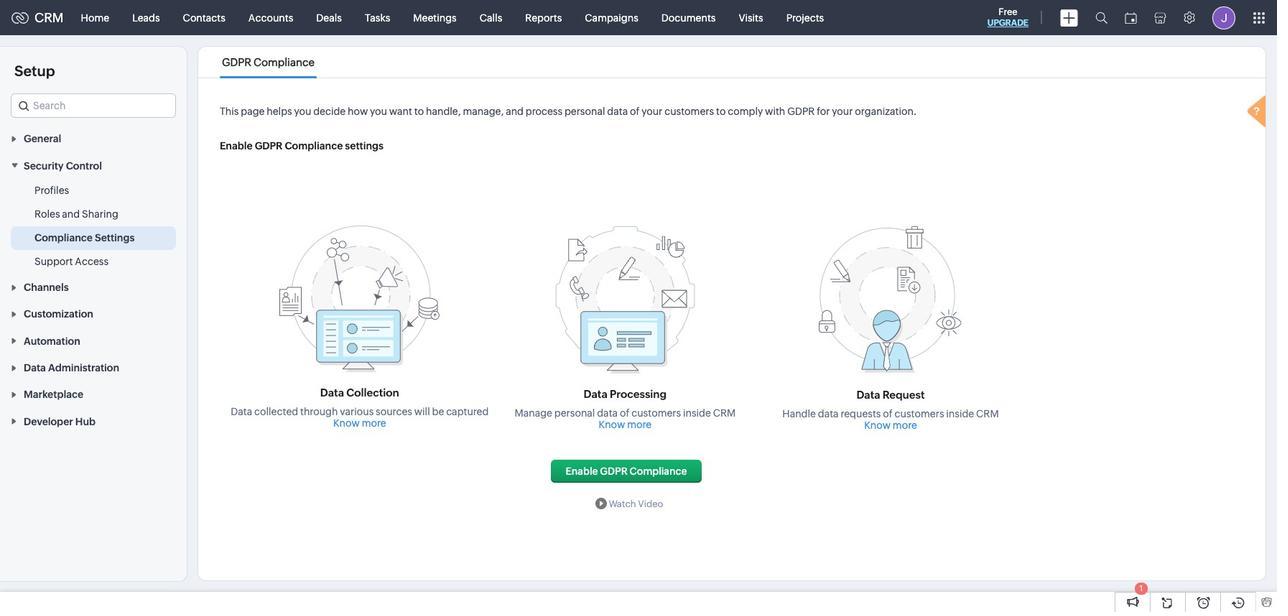 Task type: describe. For each thing, give the bounding box(es) containing it.
know for data processing
[[599, 419, 625, 430]]

support
[[34, 256, 73, 267]]

general
[[24, 133, 61, 145]]

leads link
[[121, 0, 171, 35]]

roles and sharing link
[[34, 207, 118, 221]]

security control region
[[0, 179, 187, 274]]

security
[[24, 160, 64, 171]]

tasks link
[[353, 0, 402, 35]]

this
[[220, 106, 239, 117]]

customers for data request
[[895, 408, 944, 420]]

calls
[[480, 12, 502, 23]]

security control
[[24, 160, 102, 171]]

page
[[241, 106, 265, 117]]

will
[[414, 406, 430, 417]]

data administration button
[[0, 354, 187, 381]]

sources
[[376, 406, 412, 417]]

general button
[[0, 125, 187, 152]]

customers left comply
[[665, 106, 714, 117]]

2 to from the left
[[716, 106, 726, 117]]

requests
[[841, 408, 881, 420]]

crm for data processing
[[713, 407, 736, 419]]

process
[[526, 106, 563, 117]]

logo image
[[11, 12, 29, 23]]

organization.
[[855, 106, 917, 117]]

with
[[765, 106, 786, 117]]

more for data request
[[893, 420, 917, 431]]

compliance settings link
[[34, 230, 135, 245]]

gdpr compliance
[[222, 56, 315, 68]]

profile image
[[1213, 6, 1236, 29]]

accounts
[[248, 12, 293, 23]]

free
[[999, 6, 1018, 17]]

developer hub
[[24, 416, 96, 427]]

calendar image
[[1125, 12, 1137, 23]]

gdpr down the helps
[[255, 140, 283, 152]]

automation button
[[0, 327, 187, 354]]

crm link
[[11, 10, 64, 25]]

enable gdpr compliance settings
[[220, 140, 384, 152]]

gdpr up this
[[222, 56, 251, 68]]

projects
[[786, 12, 824, 23]]

collection
[[346, 387, 399, 399]]

data for request
[[857, 389, 881, 401]]

upgrade
[[988, 18, 1029, 28]]

of for data processing
[[620, 407, 630, 419]]

customization
[[24, 308, 93, 320]]

create menu image
[[1060, 9, 1078, 26]]

gdpr left for
[[788, 106, 815, 117]]

meetings link
[[402, 0, 468, 35]]

captured
[[446, 406, 489, 417]]

visits link
[[727, 0, 775, 35]]

comply
[[728, 106, 763, 117]]

search image
[[1096, 11, 1108, 24]]

channels button
[[0, 274, 187, 300]]

inside for request
[[946, 408, 974, 420]]

handle,
[[426, 106, 461, 117]]

marketplace
[[24, 389, 83, 400]]

1 horizontal spatial of
[[630, 106, 640, 117]]

projects link
[[775, 0, 836, 35]]

enable for enable gdpr compliance settings
[[220, 140, 253, 152]]

inside for processing
[[683, 407, 711, 419]]

manage,
[[463, 106, 504, 117]]

enable gdpr compliance
[[566, 466, 687, 477]]

deals link
[[305, 0, 353, 35]]

data for collection
[[320, 387, 344, 399]]

deals
[[316, 12, 342, 23]]

developer
[[24, 416, 73, 427]]

customers for data processing
[[632, 407, 681, 419]]

channels
[[24, 282, 69, 293]]

visits
[[739, 12, 763, 23]]

contacts
[[183, 12, 225, 23]]

more inside data collection data collected through various sources will be captured know more
[[362, 417, 386, 429]]

documents
[[662, 12, 716, 23]]

Search text field
[[11, 94, 175, 117]]

various
[[340, 406, 374, 417]]

handle
[[783, 408, 816, 420]]

more for data processing
[[627, 419, 652, 430]]

decide
[[313, 106, 346, 117]]

support access link
[[34, 254, 109, 268]]



Task type: vqa. For each thing, say whether or not it's contained in the screenshot.
Hub
yes



Task type: locate. For each thing, give the bounding box(es) containing it.
and left "process"
[[506, 106, 524, 117]]

of for data request
[[883, 408, 893, 420]]

request
[[883, 389, 925, 401]]

personal
[[565, 106, 605, 117], [555, 407, 595, 419]]

know down request
[[864, 420, 891, 431]]

compliance settings
[[34, 232, 135, 243]]

campaigns link
[[574, 0, 650, 35]]

compliance up 'video'
[[630, 466, 687, 477]]

customers inside data processing manage personal data of customers inside crm know more
[[632, 407, 681, 419]]

2 your from the left
[[832, 106, 853, 117]]

1 to from the left
[[414, 106, 424, 117]]

1 horizontal spatial inside
[[946, 408, 974, 420]]

watch
[[609, 499, 636, 509]]

automation
[[24, 335, 80, 347]]

tasks
[[365, 12, 390, 23]]

administration
[[48, 362, 119, 374]]

of inside data request handle data requests of customers inside crm know more
[[883, 408, 893, 420]]

crm for data request
[[976, 408, 999, 420]]

you
[[294, 106, 311, 117], [370, 106, 387, 117]]

reports link
[[514, 0, 574, 35]]

inside inside data processing manage personal data of customers inside crm know more
[[683, 407, 711, 419]]

know for data request
[[864, 420, 891, 431]]

0 horizontal spatial inside
[[683, 407, 711, 419]]

data inside dropdown button
[[24, 362, 46, 374]]

data collection data collected through various sources will be captured know more
[[231, 387, 489, 429]]

1 horizontal spatial and
[[506, 106, 524, 117]]

inside inside data request handle data requests of customers inside crm know more
[[946, 408, 974, 420]]

1 vertical spatial personal
[[555, 407, 595, 419]]

leads
[[132, 12, 160, 23]]

0 vertical spatial personal
[[565, 106, 605, 117]]

marketplace button
[[0, 381, 187, 408]]

security control button
[[0, 152, 187, 179]]

documents link
[[650, 0, 727, 35]]

enable for enable gdpr compliance
[[566, 466, 598, 477]]

know
[[333, 417, 360, 429], [599, 419, 625, 430], [864, 420, 891, 431]]

2 horizontal spatial more
[[893, 420, 917, 431]]

compliance down accounts
[[254, 56, 315, 68]]

0 vertical spatial and
[[506, 106, 524, 117]]

compliance inside security control region
[[34, 232, 93, 243]]

reports
[[525, 12, 562, 23]]

customers
[[665, 106, 714, 117], [632, 407, 681, 419], [895, 408, 944, 420]]

know inside data collection data collected through various sources will be captured know more
[[333, 417, 360, 429]]

control
[[66, 160, 102, 171]]

you right the helps
[[294, 106, 311, 117]]

support access
[[34, 256, 109, 267]]

developer hub button
[[0, 408, 187, 435]]

0 horizontal spatial crm
[[34, 10, 64, 25]]

through
[[300, 406, 338, 417]]

data processing manage personal data of customers inside crm know more
[[515, 388, 736, 430]]

more inside data request handle data requests of customers inside crm know more
[[893, 420, 917, 431]]

manage
[[515, 407, 553, 419]]

hub
[[75, 416, 96, 427]]

helps
[[267, 106, 292, 117]]

1 vertical spatial enable
[[566, 466, 598, 477]]

1 horizontal spatial enable
[[566, 466, 598, 477]]

enable gdpr compliance button
[[551, 460, 702, 483]]

0 vertical spatial enable
[[220, 140, 253, 152]]

of
[[630, 106, 640, 117], [620, 407, 630, 419], [883, 408, 893, 420]]

and inside security control region
[[62, 208, 80, 220]]

campaigns
[[585, 12, 639, 23]]

how
[[348, 106, 368, 117]]

1 horizontal spatial more
[[627, 419, 652, 430]]

1 you from the left
[[294, 106, 311, 117]]

data inside data processing manage personal data of customers inside crm know more
[[597, 407, 618, 419]]

home link
[[69, 0, 121, 35]]

personal inside data processing manage personal data of customers inside crm know more
[[555, 407, 595, 419]]

data inside data request handle data requests of customers inside crm know more
[[857, 389, 881, 401]]

accounts link
[[237, 0, 305, 35]]

compliance
[[254, 56, 315, 68], [285, 140, 343, 152], [34, 232, 93, 243], [630, 466, 687, 477]]

crm inside data processing manage personal data of customers inside crm know more
[[713, 407, 736, 419]]

this page helps you decide how you want to handle, manage, and process personal data of your customers to comply with gdpr for your organization.
[[220, 106, 917, 117]]

you right "how"
[[370, 106, 387, 117]]

crm inside data request handle data requests of customers inside crm know more
[[976, 408, 999, 420]]

of inside data processing manage personal data of customers inside crm know more
[[620, 407, 630, 419]]

more down collection
[[362, 417, 386, 429]]

settings
[[345, 140, 384, 152]]

profile element
[[1204, 0, 1244, 35]]

know down the processing
[[599, 419, 625, 430]]

know inside data request handle data requests of customers inside crm know more
[[864, 420, 891, 431]]

data
[[24, 362, 46, 374], [320, 387, 344, 399], [584, 388, 608, 400], [857, 389, 881, 401], [231, 406, 252, 417]]

processing
[[610, 388, 667, 400]]

access
[[75, 256, 109, 267]]

video
[[638, 499, 663, 509]]

1 horizontal spatial crm
[[713, 407, 736, 419]]

and right roles at the top left of the page
[[62, 208, 80, 220]]

0 horizontal spatial enable
[[220, 140, 253, 152]]

1 your from the left
[[642, 106, 663, 117]]

for
[[817, 106, 830, 117]]

compliance inside button
[[630, 466, 687, 477]]

2 horizontal spatial crm
[[976, 408, 999, 420]]

data up the requests
[[857, 389, 881, 401]]

create menu element
[[1052, 0, 1087, 35]]

0 horizontal spatial know
[[333, 417, 360, 429]]

data inside data request handle data requests of customers inside crm know more
[[818, 408, 839, 420]]

settings
[[95, 232, 135, 243]]

2 horizontal spatial of
[[883, 408, 893, 420]]

2 horizontal spatial know
[[864, 420, 891, 431]]

more
[[362, 417, 386, 429], [627, 419, 652, 430], [893, 420, 917, 431]]

crm
[[34, 10, 64, 25], [713, 407, 736, 419], [976, 408, 999, 420]]

1 horizontal spatial know
[[599, 419, 625, 430]]

enable
[[220, 140, 253, 152], [566, 466, 598, 477]]

gdpr
[[222, 56, 251, 68], [788, 106, 815, 117], [255, 140, 283, 152], [600, 466, 628, 477]]

watch video
[[609, 499, 663, 509]]

data left collected
[[231, 406, 252, 417]]

customers inside data request handle data requests of customers inside crm know more
[[895, 408, 944, 420]]

1 horizontal spatial you
[[370, 106, 387, 117]]

more down the processing
[[627, 419, 652, 430]]

data for processing
[[584, 388, 608, 400]]

data
[[607, 106, 628, 117], [597, 407, 618, 419], [818, 408, 839, 420]]

data up through
[[320, 387, 344, 399]]

contacts link
[[171, 0, 237, 35]]

free upgrade
[[988, 6, 1029, 28]]

data for administration
[[24, 362, 46, 374]]

customization button
[[0, 300, 187, 327]]

0 horizontal spatial you
[[294, 106, 311, 117]]

1 vertical spatial and
[[62, 208, 80, 220]]

data down automation
[[24, 362, 46, 374]]

be
[[432, 406, 444, 417]]

gdpr inside button
[[600, 466, 628, 477]]

data left the processing
[[584, 388, 608, 400]]

2 you from the left
[[370, 106, 387, 117]]

compliance down decide
[[285, 140, 343, 152]]

profiles link
[[34, 183, 69, 197]]

home
[[81, 12, 109, 23]]

search element
[[1087, 0, 1117, 35]]

meetings
[[413, 12, 457, 23]]

know inside data processing manage personal data of customers inside crm know more
[[599, 419, 625, 430]]

customers down request
[[895, 408, 944, 420]]

compliance up support access
[[34, 232, 93, 243]]

personal right 'manage'
[[555, 407, 595, 419]]

roles and sharing
[[34, 208, 118, 220]]

None field
[[11, 93, 176, 118]]

1 horizontal spatial your
[[832, 106, 853, 117]]

more inside data processing manage personal data of customers inside crm know more
[[627, 419, 652, 430]]

data inside data processing manage personal data of customers inside crm know more
[[584, 388, 608, 400]]

1 horizontal spatial to
[[716, 106, 726, 117]]

profiles
[[34, 184, 69, 196]]

more down request
[[893, 420, 917, 431]]

gdpr up watch
[[600, 466, 628, 477]]

collected
[[254, 406, 298, 417]]

know down collection
[[333, 417, 360, 429]]

0 horizontal spatial more
[[362, 417, 386, 429]]

0 horizontal spatial your
[[642, 106, 663, 117]]

1
[[1140, 584, 1143, 593]]

roles
[[34, 208, 60, 220]]

data administration
[[24, 362, 119, 374]]

to right want
[[414, 106, 424, 117]]

personal right "process"
[[565, 106, 605, 117]]

enable inside button
[[566, 466, 598, 477]]

0 horizontal spatial and
[[62, 208, 80, 220]]

0 horizontal spatial of
[[620, 407, 630, 419]]

inside
[[683, 407, 711, 419], [946, 408, 974, 420]]

setup
[[14, 63, 55, 79]]

help image
[[1244, 93, 1273, 132]]

0 horizontal spatial to
[[414, 106, 424, 117]]

to left comply
[[716, 106, 726, 117]]

data request handle data requests of customers inside crm know more
[[783, 389, 999, 431]]

to
[[414, 106, 424, 117], [716, 106, 726, 117]]

calls link
[[468, 0, 514, 35]]

customers down the processing
[[632, 407, 681, 419]]



